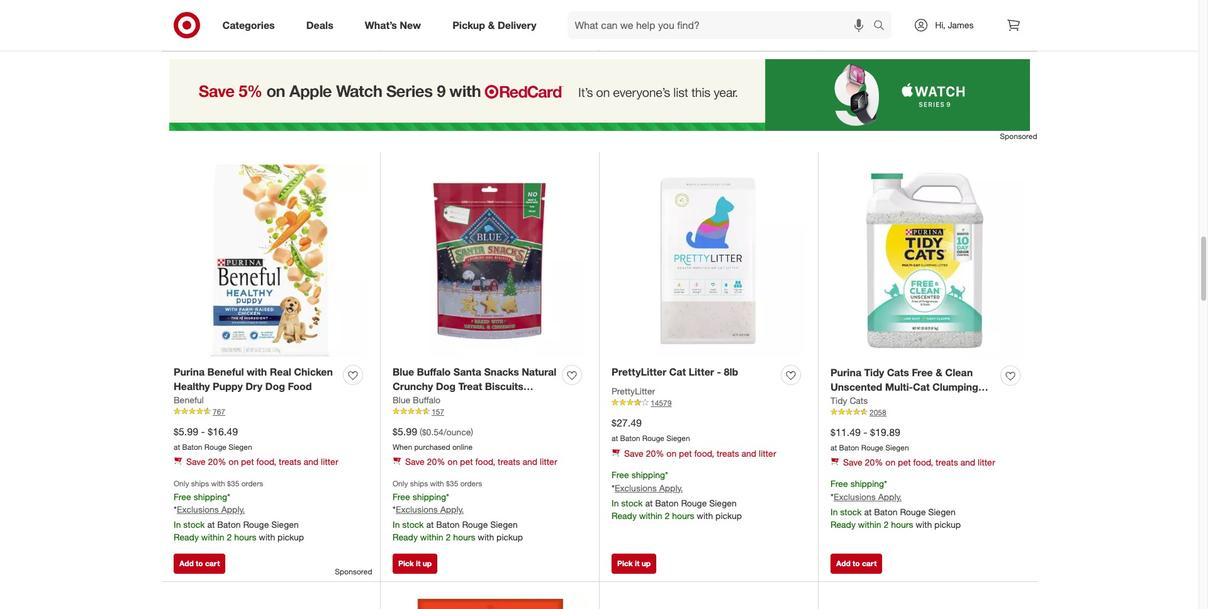 Task type: locate. For each thing, give the bounding box(es) containing it.
dog inside blue buffalo santa snacks natural crunchy dog treat biscuits oatmeal & cinnamon treats - 11oz - christmas
[[436, 380, 456, 392]]

sponsored
[[773, 36, 810, 46], [1000, 131, 1037, 141], [335, 567, 372, 576]]

save 20% on pet food, treats and litter
[[624, 448, 776, 459], [186, 456, 338, 467], [405, 456, 557, 467], [843, 457, 995, 468]]

ships down $5.99 - $16.49 at baton rouge siegen
[[191, 479, 209, 489]]

- left $16.49
[[201, 425, 205, 438]]

purina up unscented
[[831, 366, 862, 379]]

pet down $27.49 at baton rouge siegen at the bottom right
[[679, 448, 692, 459]]

20% down $27.49 at baton rouge siegen at the bottom right
[[646, 448, 664, 459]]

prettylitter cat litter - 8lb
[[612, 366, 738, 378]]

0 vertical spatial tidy
[[864, 366, 884, 379]]

biscuits
[[485, 380, 523, 392]]

0 horizontal spatial cat
[[669, 366, 686, 378]]

treats
[[717, 448, 739, 459], [279, 456, 301, 467], [498, 456, 520, 467], [936, 457, 958, 468]]

free down $27.49
[[612, 469, 629, 480]]

treats for $19.89
[[936, 457, 958, 468]]

ready
[[174, 1, 199, 12], [612, 510, 637, 521], [831, 519, 856, 530], [174, 532, 199, 543], [393, 532, 418, 543]]

at
[[612, 433, 618, 443], [174, 442, 180, 452], [831, 443, 837, 452], [645, 497, 653, 508], [864, 507, 872, 517], [207, 519, 215, 530], [426, 519, 434, 530]]

ships for only ships with $35 orders free shipping * * exclusions apply. in stock at  baton rouge siegen ready within 2 hours with pickup
[[410, 479, 428, 489]]

hours inside only ships with $35 orders free shipping * * exclusions apply. in stock at  baton rouge siegen ready within 2 hours with pickup
[[453, 532, 475, 543]]

shipping down purchased
[[413, 491, 446, 502]]

buffalo up 157
[[413, 394, 441, 405]]

1 vertical spatial litter
[[831, 395, 856, 407]]

food, down '157' link
[[475, 456, 495, 467]]

buffalo for blue buffalo
[[413, 394, 441, 405]]

- left 8lb
[[717, 366, 721, 378]]

shipping down $11.49 - $19.89 at baton rouge siegen
[[851, 478, 884, 489]]

767 link
[[174, 406, 367, 417]]

baton
[[620, 433, 640, 443], [182, 442, 202, 452], [839, 443, 859, 452], [655, 497, 679, 508], [874, 507, 898, 517], [217, 519, 241, 530], [436, 519, 460, 530]]

purina beneful with real chicken healthy puppy dry dog food
[[174, 366, 333, 392]]

$35 down online
[[446, 479, 458, 489]]

snacks
[[484, 366, 519, 378]]

exclusions apply. button
[[615, 482, 683, 494], [834, 491, 902, 504], [177, 504, 245, 516], [396, 504, 464, 516]]

1 horizontal spatial only
[[393, 479, 408, 489]]

on down online
[[448, 456, 458, 467]]

2 prettylitter from the top
[[612, 386, 655, 396]]

$5.99 for -
[[174, 425, 198, 438]]

free inside only ships with $35 orders free shipping * * exclusions apply. in stock at  baton rouge siegen ready within 2 hours with pickup
[[393, 491, 410, 502]]

0 horizontal spatial beneful
[[174, 394, 204, 405]]

0 vertical spatial beneful
[[207, 366, 244, 378]]

0 vertical spatial litter
[[689, 366, 714, 378]]

add to cart button
[[174, 23, 225, 43], [393, 23, 444, 43], [831, 23, 882, 43], [174, 554, 225, 574], [831, 554, 882, 574]]

0 horizontal spatial $5.99
[[174, 425, 198, 438]]

blue up 11oz at bottom
[[393, 394, 410, 405]]

0 horizontal spatial orders
[[241, 479, 263, 489]]

pet for $0.54
[[460, 456, 473, 467]]

save down $5.99 - $16.49 at baton rouge siegen
[[186, 456, 206, 467]]

pet down $19.89
[[898, 457, 911, 468]]

& inside blue buffalo santa snacks natural crunchy dog treat biscuits oatmeal & cinnamon treats - 11oz - christmas
[[436, 394, 443, 407]]

tidy
[[864, 366, 884, 379], [831, 395, 847, 406]]

157 link
[[393, 406, 586, 417]]

pickup & delivery
[[453, 19, 536, 31]]

2058 link
[[831, 407, 1025, 418]]

1 dog from the left
[[265, 380, 285, 392]]

2 vertical spatial sponsored
[[335, 567, 372, 576]]

cat
[[669, 366, 686, 378], [913, 381, 930, 393]]

free up multi-
[[912, 366, 933, 379]]

on for $0.54
[[448, 456, 458, 467]]

1 vertical spatial blue
[[393, 394, 410, 405]]

deals
[[306, 19, 333, 31]]

1 horizontal spatial tidy
[[864, 366, 884, 379]]

$35 inside only ships with $35 orders free shipping * * exclusions apply. in stock at  baton rouge siegen ready within 2 hours with pickup
[[446, 479, 458, 489]]

save 20% on pet food, treats and litter down online
[[405, 456, 557, 467]]

1 vertical spatial cats
[[850, 395, 868, 406]]

only down $5.99 - $16.49 at baton rouge siegen
[[174, 479, 189, 489]]

1 horizontal spatial cat
[[913, 381, 930, 393]]

$5.99 inside $5.99 - $16.49 at baton rouge siegen
[[174, 425, 198, 438]]

food, down 14579 link
[[694, 448, 714, 459]]

save down when
[[405, 456, 425, 467]]

free down only ships with $35 orders in the left of the page
[[174, 491, 191, 502]]

14579
[[651, 398, 672, 408]]

0 horizontal spatial dog
[[265, 380, 285, 392]]

& left clean
[[936, 366, 943, 379]]

pet up only ships with $35 orders in the left of the page
[[241, 456, 254, 467]]

1 horizontal spatial ships
[[410, 479, 428, 489]]

prettylitter
[[612, 366, 666, 378], [612, 386, 655, 396]]

beneful
[[207, 366, 244, 378], [174, 394, 204, 405]]

prettylitter for prettylitter cat litter - 8lb
[[612, 366, 666, 378]]

dog inside purina beneful with real chicken healthy puppy dry dog food
[[265, 380, 285, 392]]

1 prettylitter from the top
[[612, 366, 666, 378]]

cat up 14579
[[669, 366, 686, 378]]

on up only ships with $35 orders in the left of the page
[[229, 456, 239, 467]]

purina tidy cats free & clean unscented multi-cat clumping litter image
[[831, 164, 1025, 358], [831, 164, 1025, 358]]

orders down $5.99 - $16.49 at baton rouge siegen
[[241, 479, 263, 489]]

food,
[[694, 448, 714, 459], [256, 456, 276, 467], [475, 456, 495, 467], [913, 457, 933, 468]]

blue buffalo santa snacks natural crunchy dog treat biscuits oatmeal & cinnamon treats - 11oz - christmas link
[[393, 365, 557, 421]]

apply.
[[659, 482, 683, 493], [878, 492, 902, 502], [221, 504, 245, 515], [440, 504, 464, 515]]

shipping inside only ships with $35 orders free shipping * * exclusions apply. in stock at  baton rouge siegen ready within 2 hours with pickup
[[413, 491, 446, 502]]

prettylitter up "prettylitter" link
[[612, 366, 666, 378]]

on for baton
[[667, 448, 677, 459]]

save 20% on pet food, treats and litter for $19.89
[[843, 457, 995, 468]]

on for $16.49
[[229, 456, 239, 467]]

only down when
[[393, 479, 408, 489]]

1 $5.99 from the left
[[174, 425, 198, 438]]

$5.99 ( $0.54 /ounce ) when purchased online
[[393, 425, 473, 452]]

pet for baton
[[679, 448, 692, 459]]

20% up only ships with $35 orders in the left of the page
[[208, 456, 226, 467]]

0 vertical spatial sponsored
[[773, 36, 810, 46]]

cats up multi-
[[887, 366, 909, 379]]

food, down 767 link
[[256, 456, 276, 467]]

buffalo for blue buffalo santa snacks natural crunchy dog treat biscuits oatmeal & cinnamon treats - 11oz - christmas
[[417, 366, 451, 378]]

it for blue buffalo santa snacks natural crunchy dog treat biscuits oatmeal & cinnamon treats - 11oz - christmas
[[416, 559, 421, 568]]

baton inside $11.49 - $19.89 at baton rouge siegen
[[839, 443, 859, 452]]

buddy biscuits peanut butter soft and chewy dog treats image
[[393, 594, 586, 609], [393, 594, 586, 609]]

ready within 2 hours
[[174, 1, 256, 12]]

on down $27.49 at baton rouge siegen at the bottom right
[[667, 448, 677, 459]]

1 vertical spatial sponsored
[[1000, 131, 1037, 141]]

save down $11.49 - $19.89 at baton rouge siegen
[[843, 457, 863, 468]]

pick it up
[[617, 28, 651, 38], [398, 559, 432, 568], [617, 559, 651, 568]]

cat up 2058 link
[[913, 381, 930, 393]]

*
[[665, 469, 668, 480], [884, 478, 887, 489], [612, 482, 615, 493], [227, 491, 230, 502], [446, 491, 449, 502], [831, 492, 834, 502], [174, 504, 177, 515], [393, 504, 396, 515]]

save 20% on pet food, treats and litter down 14579 link
[[624, 448, 776, 459]]

categories
[[222, 19, 275, 31]]

ready inside only ships with $35 orders free shipping * * exclusions apply. in stock at  baton rouge siegen ready within 2 hours with pickup
[[393, 532, 418, 543]]

1 horizontal spatial purina
[[831, 366, 862, 379]]

14579 link
[[612, 398, 805, 409]]

and for prettylitter cat litter - 8lb
[[742, 448, 756, 459]]

natural
[[522, 366, 557, 378]]

siegen inside $5.99 - $16.49 at baton rouge siegen
[[229, 442, 252, 452]]

blue
[[393, 366, 414, 378], [393, 394, 410, 405]]

save 20% on pet food, treats and litter up only ships with $35 orders in the left of the page
[[186, 456, 338, 467]]

20% for $19.89
[[865, 457, 883, 468]]

0 horizontal spatial sponsored
[[335, 567, 372, 576]]

2 blue from the top
[[393, 394, 410, 405]]

pickup
[[716, 510, 742, 521], [935, 519, 961, 530], [278, 532, 304, 543], [497, 532, 523, 543]]

& right pickup at the left top
[[488, 19, 495, 31]]

shipping down only ships with $35 orders in the left of the page
[[194, 491, 227, 502]]

0 vertical spatial cat
[[669, 366, 686, 378]]

litter for purina beneful with real chicken healthy puppy dry dog food
[[321, 456, 338, 467]]

2 dog from the left
[[436, 380, 456, 392]]

treats
[[497, 394, 526, 407]]

on down $19.89
[[886, 457, 896, 468]]

1 ships from the left
[[191, 479, 209, 489]]

$35 down $5.99 - $16.49 at baton rouge siegen
[[227, 479, 239, 489]]

it
[[635, 28, 640, 38], [416, 559, 421, 568], [635, 559, 640, 568]]

on for $19.89
[[886, 457, 896, 468]]

0 horizontal spatial only
[[174, 479, 189, 489]]

purina inside purina beneful with real chicken healthy puppy dry dog food
[[174, 366, 205, 378]]

1 horizontal spatial $5.99
[[393, 425, 417, 438]]

only inside only ships with $35 orders free shipping * * exclusions apply. in stock at  baton rouge siegen ready within 2 hours with pickup
[[393, 479, 408, 489]]

only for only ships with $35 orders
[[174, 479, 189, 489]]

shipping down $27.49 at baton rouge siegen at the bottom right
[[632, 469, 665, 480]]

- right $11.49
[[864, 426, 867, 438]]

ships
[[191, 479, 209, 489], [410, 479, 428, 489]]

rouge inside only ships with $35 orders free shipping * * exclusions apply. in stock at  baton rouge siegen ready within 2 hours with pickup
[[462, 519, 488, 530]]

$5.99 up when
[[393, 425, 417, 438]]

search button
[[868, 11, 898, 42]]

1 $35 from the left
[[227, 479, 239, 489]]

cats
[[887, 366, 909, 379], [850, 395, 868, 406]]

purina beneful with real chicken healthy puppy dry dog food image
[[174, 164, 367, 358], [174, 164, 367, 358]]

pickup
[[453, 19, 485, 31]]

1 horizontal spatial free shipping * * exclusions apply. in stock at  baton rouge siegen ready within 2 hours with pickup
[[612, 469, 742, 521]]

and
[[742, 448, 756, 459], [304, 456, 318, 467], [523, 456, 537, 467], [961, 457, 975, 468]]

up
[[642, 28, 651, 38], [423, 559, 432, 568], [642, 559, 651, 568]]

1 vertical spatial &
[[936, 366, 943, 379]]

save for baton
[[624, 448, 644, 459]]

rouge inside $11.49 - $19.89 at baton rouge siegen
[[861, 443, 883, 452]]

litter left 8lb
[[689, 366, 714, 378]]

pick it up for prettylitter cat litter - 8lb
[[617, 559, 651, 568]]

0 horizontal spatial &
[[436, 394, 443, 407]]

buffalo
[[417, 366, 451, 378], [413, 394, 441, 405]]

pick it up button
[[612, 23, 656, 43], [393, 554, 437, 574], [612, 554, 656, 574]]

$5.99 down beneful 'link'
[[174, 425, 198, 438]]

prettylitter up 14579
[[612, 386, 655, 396]]

litter down unscented
[[831, 395, 856, 407]]

1 only from the left
[[174, 479, 189, 489]]

2 horizontal spatial sponsored
[[1000, 131, 1037, 141]]

purina
[[174, 366, 205, 378], [831, 366, 862, 379]]

$11.49
[[831, 426, 861, 438]]

$0.54
[[422, 426, 444, 437]]

pick for prettylitter cat litter - 8lb
[[617, 559, 633, 568]]

beneful down healthy
[[174, 394, 204, 405]]

rouge
[[642, 433, 664, 443], [204, 442, 226, 452], [861, 443, 883, 452], [681, 497, 707, 508], [900, 507, 926, 517], [243, 519, 269, 530], [462, 519, 488, 530]]

& up 'christmas' at the bottom left
[[436, 394, 443, 407]]

tidy down unscented
[[831, 395, 847, 406]]

2 horizontal spatial &
[[936, 366, 943, 379]]

$35 for only ships with $35 orders
[[227, 479, 239, 489]]

cats down unscented
[[850, 395, 868, 406]]

$11.49 - $19.89 at baton rouge siegen
[[831, 426, 909, 452]]

up for blue buffalo santa snacks natural crunchy dog treat biscuits oatmeal & cinnamon treats - 11oz - christmas
[[423, 559, 432, 568]]

0 vertical spatial buffalo
[[417, 366, 451, 378]]

1 vertical spatial cat
[[913, 381, 930, 393]]

with inside purina beneful with real chicken healthy puppy dry dog food
[[247, 366, 267, 378]]

orders inside only ships with $35 orders free shipping * * exclusions apply. in stock at  baton rouge siegen ready within 2 hours with pickup
[[460, 479, 482, 489]]

2 ships from the left
[[410, 479, 428, 489]]

1 horizontal spatial cats
[[887, 366, 909, 379]]

1 orders from the left
[[241, 479, 263, 489]]

2
[[227, 1, 232, 12], [665, 510, 670, 521], [884, 519, 889, 530], [227, 532, 232, 543], [446, 532, 451, 543]]

20% down $11.49 - $19.89 at baton rouge siegen
[[865, 457, 883, 468]]

purina up healthy
[[174, 366, 205, 378]]

- down "blue buffalo" link
[[418, 409, 422, 421]]

save for $0.54
[[405, 456, 425, 467]]

$27.49 at baton rouge siegen
[[612, 417, 690, 443]]

blue buffalo
[[393, 394, 441, 405]]

prettylitter link
[[612, 385, 655, 398]]

2 horizontal spatial free shipping * * exclusions apply. in stock at  baton rouge siegen ready within 2 hours with pickup
[[831, 478, 961, 530]]

at inside $11.49 - $19.89 at baton rouge siegen
[[831, 443, 837, 452]]

orders down online
[[460, 479, 482, 489]]

free shipping * * exclusions apply. in stock at  baton rouge siegen ready within 2 hours with pickup for baton
[[612, 469, 742, 521]]

1 vertical spatial prettylitter
[[612, 386, 655, 396]]

pick
[[617, 28, 633, 38], [398, 559, 414, 568], [617, 559, 633, 568]]

food, for $0.54
[[475, 456, 495, 467]]

beneful up puppy
[[207, 366, 244, 378]]

- right treats
[[529, 394, 533, 407]]

buffalo inside blue buffalo santa snacks natural crunchy dog treat biscuits oatmeal & cinnamon treats - 11oz - christmas
[[417, 366, 451, 378]]

ships inside only ships with $35 orders free shipping * * exclusions apply. in stock at  baton rouge siegen ready within 2 hours with pickup
[[410, 479, 428, 489]]

save for $16.49
[[186, 456, 206, 467]]

$5.99 inside $5.99 ( $0.54 /ounce ) when purchased online
[[393, 425, 417, 438]]

1 horizontal spatial litter
[[831, 395, 856, 407]]

0 horizontal spatial cats
[[850, 395, 868, 406]]

save down $27.49 at baton rouge siegen at the bottom right
[[624, 448, 644, 459]]

2 $5.99 from the left
[[393, 425, 417, 438]]

save
[[624, 448, 644, 459], [186, 456, 206, 467], [405, 456, 425, 467], [843, 457, 863, 468]]

1 horizontal spatial &
[[488, 19, 495, 31]]

1 vertical spatial beneful
[[174, 394, 204, 405]]

blue up crunchy
[[393, 366, 414, 378]]

treat
[[458, 380, 482, 392]]

free shipping * * exclusions apply. in stock at  baton rouge siegen ready within 2 hours with pickup
[[612, 469, 742, 521], [831, 478, 961, 530], [174, 491, 304, 543]]

litter
[[689, 366, 714, 378], [831, 395, 856, 407]]

treats down 14579 link
[[717, 448, 739, 459]]

dog down real
[[265, 380, 285, 392]]

20% for baton
[[646, 448, 664, 459]]

2 $35 from the left
[[446, 479, 458, 489]]

siegen inside $11.49 - $19.89 at baton rouge siegen
[[886, 443, 909, 452]]

blue buffalo santa snacks natural crunchy dog treat biscuits oatmeal & cinnamon treats - 11oz - christmas image
[[393, 164, 586, 358], [393, 164, 586, 358]]

0 horizontal spatial purina
[[174, 366, 205, 378]]

purina for purina tidy cats free & clean unscented multi-cat clumping litter
[[831, 366, 862, 379]]

blue inside blue buffalo santa snacks natural crunchy dog treat biscuits oatmeal & cinnamon treats - 11oz - christmas
[[393, 366, 414, 378]]

0 vertical spatial cats
[[887, 366, 909, 379]]

food, down 2058 link
[[913, 457, 933, 468]]

ships down purchased
[[410, 479, 428, 489]]

dog left the treat
[[436, 380, 456, 392]]

prettylitter cat litter - 8lb image
[[612, 164, 805, 358], [612, 164, 805, 358]]

0 horizontal spatial ships
[[191, 479, 209, 489]]

1 vertical spatial tidy
[[831, 395, 847, 406]]

1 horizontal spatial orders
[[460, 479, 482, 489]]

tidy cats
[[831, 395, 868, 406]]

1 blue from the top
[[393, 366, 414, 378]]

2 orders from the left
[[460, 479, 482, 489]]

$35
[[227, 479, 239, 489], [446, 479, 458, 489]]

blue for blue buffalo
[[393, 394, 410, 405]]

767
[[213, 407, 225, 416]]

stock
[[621, 497, 643, 508], [840, 507, 862, 517], [183, 519, 205, 530], [402, 519, 424, 530]]

1 horizontal spatial beneful
[[207, 366, 244, 378]]

litter
[[759, 448, 776, 459], [321, 456, 338, 467], [540, 456, 557, 467], [978, 457, 995, 468]]

20% for $16.49
[[208, 456, 226, 467]]

purina inside "purina tidy cats free & clean unscented multi-cat clumping litter"
[[831, 366, 862, 379]]

litter for prettylitter cat litter - 8lb
[[759, 448, 776, 459]]

&
[[488, 19, 495, 31], [936, 366, 943, 379], [436, 394, 443, 407]]

20% down purchased
[[427, 456, 445, 467]]

puppy
[[213, 380, 243, 392]]

$5.99 - $16.49 at baton rouge siegen
[[174, 425, 252, 452]]

0 vertical spatial prettylitter
[[612, 366, 666, 378]]

tidy inside "purina tidy cats free & clean unscented multi-cat clumping litter"
[[864, 366, 884, 379]]

1 horizontal spatial sponsored
[[773, 36, 810, 46]]

$16.49
[[208, 425, 238, 438]]

add to cart
[[179, 28, 220, 38], [398, 28, 439, 38], [836, 28, 877, 38], [179, 559, 220, 568], [836, 559, 877, 568]]

tidy up unscented
[[864, 366, 884, 379]]

0 vertical spatial &
[[488, 19, 495, 31]]

exclusions
[[615, 482, 657, 493], [834, 492, 876, 502], [177, 504, 219, 515], [396, 504, 438, 515]]

buffalo up crunchy
[[417, 366, 451, 378]]

orders for only ships with $35 orders
[[241, 479, 263, 489]]

0 vertical spatial blue
[[393, 366, 414, 378]]

it for prettylitter cat litter - 8lb
[[635, 559, 640, 568]]

purina tidy cats free & clean unscented multi-cat clumping litter link
[[831, 366, 995, 407]]

treats down '157' link
[[498, 456, 520, 467]]

only ships with $35 orders free shipping * * exclusions apply. in stock at  baton rouge siegen ready within 2 hours with pickup
[[393, 479, 523, 543]]

free
[[912, 366, 933, 379], [612, 469, 629, 480], [831, 478, 848, 489], [174, 491, 191, 502], [393, 491, 410, 502]]

1 vertical spatial buffalo
[[413, 394, 441, 405]]

cat inside "purina tidy cats free & clean unscented multi-cat clumping litter"
[[913, 381, 930, 393]]

on
[[667, 448, 677, 459], [229, 456, 239, 467], [448, 456, 458, 467], [886, 457, 896, 468]]

treats down 767 link
[[279, 456, 301, 467]]

treats down 2058 link
[[936, 457, 958, 468]]

hours
[[234, 1, 256, 12], [672, 510, 694, 521], [891, 519, 913, 530], [234, 532, 256, 543], [453, 532, 475, 543]]

1 horizontal spatial $35
[[446, 479, 458, 489]]

free down when
[[393, 491, 410, 502]]

2 vertical spatial &
[[436, 394, 443, 407]]

categories link
[[212, 11, 291, 39]]

hi, james
[[935, 20, 974, 30]]

1 horizontal spatial dog
[[436, 380, 456, 392]]

what's
[[365, 19, 397, 31]]

20% for $0.54
[[427, 456, 445, 467]]

2 inside only ships with $35 orders free shipping * * exclusions apply. in stock at  baton rouge siegen ready within 2 hours with pickup
[[446, 532, 451, 543]]

0 horizontal spatial $35
[[227, 479, 239, 489]]

pet down online
[[460, 456, 473, 467]]

save 20% on pet food, treats and litter down $19.89
[[843, 457, 995, 468]]

at inside only ships with $35 orders free shipping * * exclusions apply. in stock at  baton rouge siegen ready within 2 hours with pickup
[[426, 519, 434, 530]]

2 only from the left
[[393, 479, 408, 489]]



Task type: vqa. For each thing, say whether or not it's contained in the screenshot.
FREE
yes



Task type: describe. For each thing, give the bounding box(es) containing it.
157
[[432, 407, 444, 416]]

stock inside only ships with $35 orders free shipping * * exclusions apply. in stock at  baton rouge siegen ready within 2 hours with pickup
[[402, 519, 424, 530]]

save 20% on pet food, treats and litter for $0.54
[[405, 456, 557, 467]]

- inside $5.99 - $16.49 at baton rouge siegen
[[201, 425, 205, 438]]

)
[[471, 426, 473, 437]]

rouge inside $5.99 - $16.49 at baton rouge siegen
[[204, 442, 226, 452]]

cat inside the "prettylitter cat litter - 8lb" link
[[669, 366, 686, 378]]

purina beneful with real chicken healthy puppy dry dog food link
[[174, 365, 338, 394]]

free inside "purina tidy cats free & clean unscented multi-cat clumping litter"
[[912, 366, 933, 379]]

0 horizontal spatial tidy
[[831, 395, 847, 406]]

11oz
[[393, 409, 415, 421]]

exclusions inside only ships with $35 orders free shipping * * exclusions apply. in stock at  baton rouge siegen ready within 2 hours with pickup
[[396, 504, 438, 515]]

What can we help you find? suggestions appear below search field
[[567, 11, 877, 39]]

beneful inside purina beneful with real chicken healthy puppy dry dog food
[[207, 366, 244, 378]]

pick for blue buffalo santa snacks natural crunchy dog treat biscuits oatmeal & cinnamon treats - 11oz - christmas
[[398, 559, 414, 568]]

what's new
[[365, 19, 421, 31]]

save for $19.89
[[843, 457, 863, 468]]

prettylitter cat litter - 8lb link
[[612, 365, 738, 379]]

in inside only ships with $35 orders free shipping * * exclusions apply. in stock at  baton rouge siegen ready within 2 hours with pickup
[[393, 519, 400, 530]]

pickup inside only ships with $35 orders free shipping * * exclusions apply. in stock at  baton rouge siegen ready within 2 hours with pickup
[[497, 532, 523, 543]]

and for blue buffalo santa snacks natural crunchy dog treat biscuits oatmeal & cinnamon treats - 11oz - christmas
[[523, 456, 537, 467]]

2058
[[870, 407, 886, 417]]

at inside $27.49 at baton rouge siegen
[[612, 433, 618, 443]]

and for purina tidy cats free & clean unscented multi-cat clumping litter
[[961, 457, 975, 468]]

- inside $11.49 - $19.89 at baton rouge siegen
[[864, 426, 867, 438]]

treats for $0.54
[[498, 456, 520, 467]]

8lb
[[724, 366, 738, 378]]

siegen inside $27.49 at baton rouge siegen
[[667, 433, 690, 443]]

litter inside "purina tidy cats free & clean unscented multi-cat clumping litter"
[[831, 395, 856, 407]]

oatmeal
[[393, 394, 433, 407]]

litter for purina tidy cats free & clean unscented multi-cat clumping litter
[[978, 457, 995, 468]]

blue buffalo santa snacks natural crunchy dog treat biscuits oatmeal & cinnamon treats - 11oz - christmas
[[393, 366, 557, 421]]

pet for $16.49
[[241, 456, 254, 467]]

pick it up button for blue buffalo santa snacks natural crunchy dog treat biscuits oatmeal & cinnamon treats - 11oz - christmas
[[393, 554, 437, 574]]

food
[[288, 380, 312, 392]]

dry
[[245, 380, 262, 392]]

baton inside only ships with $35 orders free shipping * * exclusions apply. in stock at  baton rouge siegen ready within 2 hours with pickup
[[436, 519, 460, 530]]

search
[[868, 20, 898, 32]]

prettylitter for prettylitter
[[612, 386, 655, 396]]

0 horizontal spatial litter
[[689, 366, 714, 378]]

save 20% on pet food, treats and litter for baton
[[624, 448, 776, 459]]

baton inside $5.99 - $16.49 at baton rouge siegen
[[182, 442, 202, 452]]

delivery
[[498, 19, 536, 31]]

multi-
[[885, 381, 913, 393]]

rouge inside $27.49 at baton rouge siegen
[[642, 433, 664, 443]]

hi,
[[935, 20, 945, 30]]

treats for $16.49
[[279, 456, 301, 467]]

santa
[[454, 366, 481, 378]]

up for prettylitter cat litter - 8lb
[[642, 559, 651, 568]]

food, for baton
[[694, 448, 714, 459]]

online
[[452, 442, 473, 452]]

orders for only ships with $35 orders free shipping * * exclusions apply. in stock at  baton rouge siegen ready within 2 hours with pickup
[[460, 479, 482, 489]]

unscented
[[831, 381, 882, 393]]

new
[[400, 19, 421, 31]]

(
[[420, 426, 422, 437]]

cats inside "purina tidy cats free & clean unscented multi-cat clumping litter"
[[887, 366, 909, 379]]

ships for only ships with $35 orders
[[191, 479, 209, 489]]

pick it up for blue buffalo santa snacks natural crunchy dog treat biscuits oatmeal & cinnamon treats - 11oz - christmas
[[398, 559, 432, 568]]

$27.49
[[612, 417, 642, 429]]

what's new link
[[354, 11, 437, 39]]

healthy
[[174, 380, 210, 392]]

siegen inside only ships with $35 orders free shipping * * exclusions apply. in stock at  baton rouge siegen ready within 2 hours with pickup
[[490, 519, 518, 530]]

christmas
[[425, 409, 474, 421]]

free shipping * * exclusions apply. in stock at  baton rouge siegen ready within 2 hours with pickup for $19.89
[[831, 478, 961, 530]]

blue buffalo link
[[393, 394, 441, 406]]

james
[[948, 20, 974, 30]]

tidy cats link
[[831, 394, 868, 407]]

advertisement region
[[161, 59, 1037, 131]]

cinnamon
[[446, 394, 494, 407]]

beneful link
[[174, 394, 204, 406]]

free down $11.49
[[831, 478, 848, 489]]

/ounce
[[444, 426, 471, 437]]

baton inside $27.49 at baton rouge siegen
[[620, 433, 640, 443]]

and for purina beneful with real chicken healthy puppy dry dog food
[[304, 456, 318, 467]]

when
[[393, 442, 412, 452]]

pick it up button for prettylitter cat litter - 8lb
[[612, 554, 656, 574]]

only ships with $35 orders
[[174, 479, 263, 489]]

clumping
[[933, 381, 978, 393]]

save 20% on pet food, treats and litter for $16.49
[[186, 456, 338, 467]]

apply. inside only ships with $35 orders free shipping * * exclusions apply. in stock at  baton rouge siegen ready within 2 hours with pickup
[[440, 504, 464, 515]]

$35 for only ships with $35 orders free shipping * * exclusions apply. in stock at  baton rouge siegen ready within 2 hours with pickup
[[446, 479, 458, 489]]

food, for $16.49
[[256, 456, 276, 467]]

pet for $19.89
[[898, 457, 911, 468]]

clean
[[945, 366, 973, 379]]

crunchy
[[393, 380, 433, 392]]

only for only ships with $35 orders free shipping * * exclusions apply. in stock at  baton rouge siegen ready within 2 hours with pickup
[[393, 479, 408, 489]]

pickup & delivery link
[[442, 11, 552, 39]]

0 horizontal spatial free shipping * * exclusions apply. in stock at  baton rouge siegen ready within 2 hours with pickup
[[174, 491, 304, 543]]

$5.99 for (
[[393, 425, 417, 438]]

purchased
[[414, 442, 450, 452]]

at inside $5.99 - $16.49 at baton rouge siegen
[[174, 442, 180, 452]]

blue for blue buffalo santa snacks natural crunchy dog treat biscuits oatmeal & cinnamon treats - 11oz - christmas
[[393, 366, 414, 378]]

deals link
[[296, 11, 349, 39]]

purina for purina beneful with real chicken healthy puppy dry dog food
[[174, 366, 205, 378]]

$19.89
[[870, 426, 900, 438]]

& inside "purina tidy cats free & clean unscented multi-cat clumping litter"
[[936, 366, 943, 379]]

purina tidy cats free & clean unscented multi-cat clumping litter
[[831, 366, 978, 407]]

litter for blue buffalo santa snacks natural crunchy dog treat biscuits oatmeal & cinnamon treats - 11oz - christmas
[[540, 456, 557, 467]]

within inside only ships with $35 orders free shipping * * exclusions apply. in stock at  baton rouge siegen ready within 2 hours with pickup
[[420, 532, 443, 543]]

food, for $19.89
[[913, 457, 933, 468]]

real
[[270, 366, 291, 378]]

treats for baton
[[717, 448, 739, 459]]

chicken
[[294, 366, 333, 378]]



